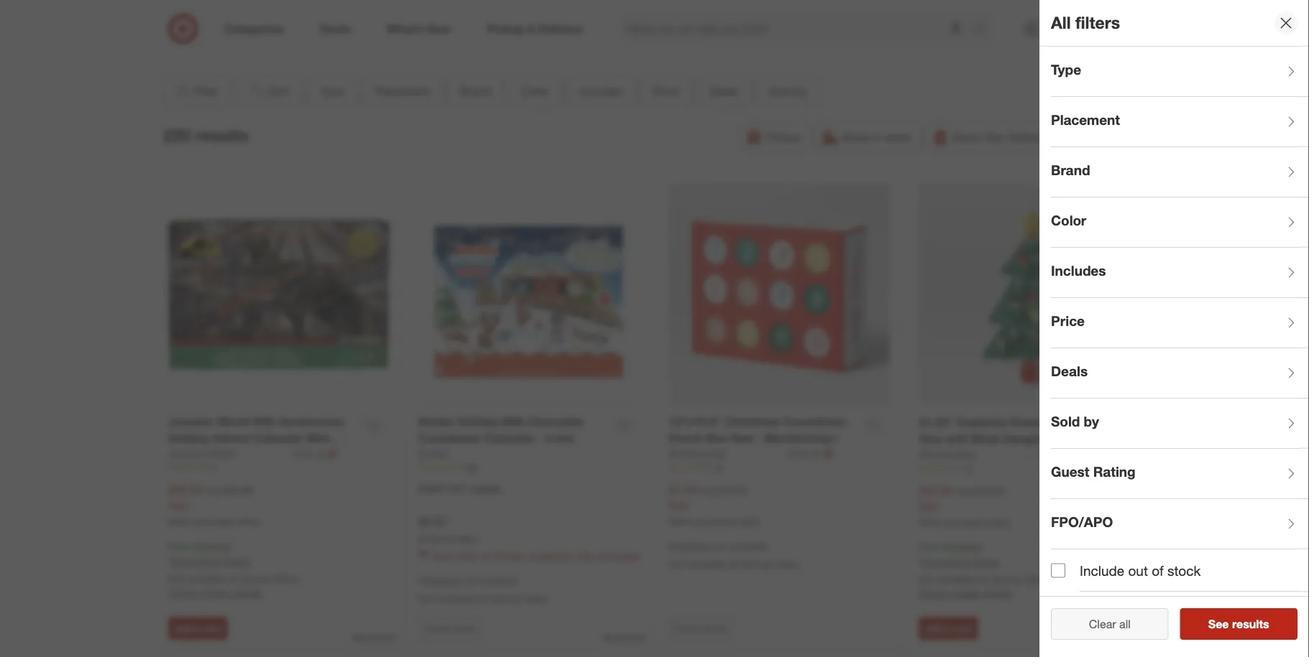 Task type: vqa. For each thing, say whether or not it's contained in the screenshot.
the right 12 link
no



Task type: describe. For each thing, give the bounding box(es) containing it.
all filters dialog
[[1040, 0, 1309, 658]]

fabric
[[1054, 416, 1088, 430]]

kinder holiday milk chocolate countdown calendar - 4.4oz
[[418, 415, 584, 446]]

shop in store button
[[815, 122, 920, 153]]

1 vertical spatial brand button
[[1051, 147, 1309, 198]]

online for $26.39
[[236, 517, 260, 528]]

christmas inside 13"x16.5" christmas countdown punch box red - wondershop™
[[724, 415, 780, 429]]

exclusions for the leftmost the exclusions apply. 'link'
[[172, 555, 220, 568]]

7 link
[[168, 461, 390, 474]]

0 horizontal spatial color button
[[509, 76, 561, 107]]

- for wondershop™
[[756, 432, 760, 446]]

exclusive)
[[268, 448, 323, 462]]

sort button
[[236, 76, 302, 107]]

search button
[[966, 13, 1000, 47]]

kinder for kinder holiday milk chocolate countdown calendar - 4.4oz
[[418, 415, 455, 429]]

106
[[463, 462, 477, 473]]

4.4oz
[[545, 432, 574, 446]]

20%
[[458, 550, 478, 563]]

guest
[[1051, 464, 1089, 481]]

check stores for $7.00
[[675, 624, 726, 634]]

valley inside $8.00 at spring valley
[[456, 534, 478, 545]]

green
[[919, 465, 952, 479]]

countdown inside 13"x16.5" christmas countdown punch box red - wondershop™
[[783, 415, 846, 429]]

only at ¬ for mini
[[293, 447, 337, 461]]

countdown inside 31.25" featherly friends fabric tree with birds hanging christmas countdown calendar green - wondershop™
[[978, 449, 1041, 463]]

red
[[731, 432, 753, 446]]

sale for $7.00
[[669, 500, 688, 512]]

0 horizontal spatial type
[[320, 84, 345, 98]]

13
[[963, 463, 973, 474]]

punch
[[669, 432, 703, 446]]

kinder link
[[418, 447, 448, 461]]

0 vertical spatial price
[[653, 84, 679, 98]]

include
[[1080, 563, 1125, 579]]

same
[[952, 130, 982, 144]]

0 horizontal spatial brand button
[[448, 76, 503, 107]]

check stores button for $7.00
[[669, 618, 733, 641]]

all
[[1119, 618, 1131, 632]]

0 vertical spatial placement
[[375, 84, 430, 98]]

set
[[206, 448, 224, 462]]

jurassic world 30th anniversary holiday advent calendar mini figure set (target exclusive)
[[168, 415, 344, 462]]

1 horizontal spatial type button
[[1051, 47, 1309, 97]]

featherly
[[956, 416, 1007, 430]]

sale for $26.39
[[168, 500, 188, 512]]

when for $7.00
[[669, 517, 691, 528]]

christmas
[[528, 550, 572, 563]]

out
[[1128, 563, 1148, 579]]

mini
[[306, 432, 330, 446]]

add to cart button for $26.39
[[168, 618, 227, 641]]

jurassic for jurassic world
[[168, 448, 205, 460]]

cart for $26.39
[[204, 624, 221, 634]]

clear all
[[1089, 618, 1131, 632]]

only for mini
[[293, 448, 314, 460]]

spring inside $8.00 at spring valley
[[428, 534, 454, 545]]

$10.00
[[717, 485, 747, 497]]

all
[[1051, 13, 1071, 33]]

guest rating button
[[1051, 449, 1309, 500]]

0 vertical spatial not
[[711, 540, 726, 553]]

day
[[985, 130, 1005, 144]]

31.25"
[[919, 416, 953, 430]]

save
[[433, 550, 455, 563]]

shop in store
[[842, 130, 911, 144]]

0 horizontal spatial placement button
[[363, 76, 442, 107]]

jurassic world link
[[168, 447, 290, 461]]

same day delivery
[[952, 130, 1050, 144]]

wondershop for box
[[669, 448, 726, 460]]

2 horizontal spatial sponsored
[[1043, 50, 1086, 60]]

reg for $7.00
[[699, 485, 714, 497]]

sort
[[268, 84, 290, 98]]

1 horizontal spatial exclusions apply. link
[[922, 556, 1000, 569]]

1 vertical spatial includes button
[[1051, 248, 1309, 298]]

1 horizontal spatial shipping not available not available at spring valley
[[669, 540, 799, 571]]

brand inside all filters dialog
[[1051, 162, 1090, 179]]

add for $26.39
[[175, 624, 191, 634]]

2 vertical spatial kinder
[[495, 550, 525, 563]]

chocolate
[[528, 415, 584, 429]]

31.25" featherly friends fabric tree with birds hanging christmas countdown calendar green - wondershop™
[[919, 416, 1094, 479]]

all filters
[[1051, 13, 1120, 33]]

16
[[713, 462, 723, 473]]

$7.00 reg $10.00 sale when purchased online
[[669, 483, 760, 528]]

placement inside all filters dialog
[[1051, 112, 1120, 128]]

0 horizontal spatial exclusions apply. link
[[172, 555, 250, 568]]

pickup button
[[739, 122, 810, 153]]

220
[[163, 126, 190, 146]]

hanging
[[1003, 432, 1049, 446]]

¬ for hanging
[[1075, 448, 1084, 462]]

shop
[[842, 130, 869, 144]]

same day delivery button
[[926, 122, 1059, 153]]

jurassic for jurassic world 30th anniversary holiday advent calendar mini figure set (target exclusive)
[[168, 415, 214, 429]]

0 horizontal spatial sold by
[[768, 84, 807, 98]]

wondershop link for with
[[919, 448, 1037, 462]]

16 link
[[669, 461, 890, 474]]

nearby for the leftmost the exclusions apply. 'link'
[[200, 587, 231, 600]]

$32.99
[[223, 485, 253, 497]]

check nearby stores button for right the exclusions apply. 'link'
[[919, 587, 1012, 601]]

0 horizontal spatial sold by button
[[756, 76, 820, 107]]

check stores button for $8.00
[[418, 618, 482, 641]]

0 horizontal spatial price button
[[641, 76, 691, 107]]

with
[[945, 432, 968, 446]]

0 horizontal spatial apply.
[[223, 555, 250, 568]]

exclusions for right the exclusions apply. 'link'
[[922, 556, 970, 569]]

(target
[[227, 448, 265, 462]]

1 horizontal spatial deals button
[[1051, 349, 1309, 399]]

$7.00
[[669, 483, 697, 497]]

$8.00 at spring valley
[[418, 515, 478, 545]]

13"x16.5" christmas countdown punch box red - wondershop™ link
[[669, 414, 856, 447]]

shipping for the leftmost the exclusions apply. 'link'
[[191, 540, 229, 553]]

anniversary
[[279, 415, 344, 429]]

on
[[481, 550, 493, 563]]

$24.50 reg $35.00 sale when purchased online
[[919, 484, 1010, 528]]

see results
[[1208, 618, 1269, 632]]

0 vertical spatial includes button
[[567, 76, 635, 107]]

wondershop link for red
[[669, 447, 786, 461]]

at inside $8.00 at spring valley
[[418, 534, 426, 545]]

snap ebt eligible
[[418, 483, 501, 496]]

fpo/apo button
[[1051, 500, 1309, 550]]

only at ¬ for hanging
[[1040, 448, 1084, 462]]

snap
[[418, 483, 445, 496]]

online for $7.00
[[737, 517, 760, 528]]

reg for $24.50
[[956, 485, 971, 498]]

stock
[[1168, 563, 1201, 579]]

1 horizontal spatial shipping
[[669, 540, 709, 553]]

0 horizontal spatial deals
[[709, 84, 738, 98]]

milk
[[502, 415, 525, 429]]

milk
[[574, 550, 593, 563]]

calendar inside kinder holiday milk chocolate countdown calendar - 4.4oz
[[485, 432, 534, 446]]

purchased for $26.39
[[193, 517, 234, 528]]

0 horizontal spatial color
[[521, 84, 549, 98]]

free shipping * * exclusions apply. not available at spring valley check nearby stores for the leftmost the exclusions apply. 'link'
[[168, 540, 299, 600]]

¬ for mini
[[328, 447, 337, 461]]

world for jurassic world
[[208, 448, 234, 460]]

price inside all filters dialog
[[1051, 313, 1085, 330]]

christmas inside 31.25" featherly friends fabric tree with birds hanging christmas countdown calendar green - wondershop™
[[919, 449, 975, 463]]

1 horizontal spatial color button
[[1051, 198, 1309, 248]]

kinder holiday milk chocolate countdown calendar - 4.4oz link
[[418, 414, 606, 447]]

sponsored for kinder holiday milk chocolate countdown calendar - 4.4oz
[[603, 633, 645, 643]]

birds
[[972, 432, 1000, 446]]

reg for $26.39
[[205, 485, 220, 497]]

0 horizontal spatial not
[[461, 575, 476, 587]]

0 horizontal spatial by
[[795, 84, 807, 98]]

1 horizontal spatial apply.
[[973, 556, 1000, 569]]

0 horizontal spatial deals button
[[697, 76, 750, 107]]

save 20% on kinder christmas milk chocolate
[[433, 550, 640, 563]]

$8.00
[[418, 515, 446, 529]]

jurassic world
[[168, 448, 234, 460]]



Task type: locate. For each thing, give the bounding box(es) containing it.
purchased
[[193, 517, 234, 528], [693, 517, 734, 528], [944, 517, 985, 528]]

christmas down with
[[919, 449, 975, 463]]

only up 16 link
[[789, 448, 810, 460]]

calendar inside jurassic world 30th anniversary holiday advent calendar mini figure set (target exclusive)
[[254, 432, 303, 446]]

wondershop down punch
[[669, 448, 726, 460]]

0 vertical spatial kinder
[[418, 415, 455, 429]]

- inside kinder holiday milk chocolate countdown calendar - 4.4oz
[[537, 432, 542, 446]]

online down the $10.00
[[737, 517, 760, 528]]

when down $26.39
[[168, 517, 191, 528]]

online inside $7.00 reg $10.00 sale when purchased online
[[737, 517, 760, 528]]

0 vertical spatial christmas
[[724, 415, 780, 429]]

2 add from the left
[[925, 624, 942, 634]]

when inside $7.00 reg $10.00 sale when purchased online
[[669, 517, 691, 528]]

0 horizontal spatial brand
[[460, 84, 491, 98]]

1 jurassic from the top
[[168, 415, 214, 429]]

reg
[[205, 485, 220, 497], [699, 485, 714, 497], [956, 485, 971, 498]]

1 horizontal spatial add to cart button
[[919, 618, 978, 641]]

sale inside $26.39 reg $32.99 sale when purchased online
[[168, 500, 188, 512]]

reg down 13
[[956, 485, 971, 498]]

when
[[168, 517, 191, 528], [669, 517, 691, 528], [919, 517, 941, 528]]

rating
[[1093, 464, 1136, 481]]

purchased down $35.00
[[944, 517, 985, 528]]

world up 7
[[208, 448, 234, 460]]

only at ¬ up guest at bottom right
[[1040, 448, 1084, 462]]

1 horizontal spatial wondershop™
[[963, 465, 1038, 479]]

color inside all filters dialog
[[1051, 213, 1086, 229]]

$26.39
[[168, 483, 203, 497]]

jurassic inside jurassic world 30th anniversary holiday advent calendar mini figure set (target exclusive)
[[168, 415, 214, 429]]

deals inside all filters dialog
[[1051, 364, 1088, 380]]

- inside 13"x16.5" christmas countdown punch box red - wondershop™
[[756, 432, 760, 446]]

add for $24.50
[[925, 624, 942, 634]]

106 link
[[418, 461, 640, 474]]

1 check stores button from the left
[[418, 618, 482, 641]]

world up advent
[[218, 415, 249, 429]]

0 vertical spatial color button
[[509, 76, 561, 107]]

0 vertical spatial brand
[[460, 84, 491, 98]]

exclusions apply. link down the $24.50 reg $35.00 sale when purchased online
[[922, 556, 1000, 569]]

not
[[669, 558, 685, 571], [168, 573, 184, 585], [919, 573, 935, 586], [418, 593, 435, 605]]

pickup
[[766, 130, 800, 144]]

0 horizontal spatial countdown
[[418, 432, 482, 446]]

1 vertical spatial holiday
[[168, 432, 209, 446]]

include out of stock
[[1080, 563, 1201, 579]]

only at ¬ down mini at bottom
[[293, 447, 337, 461]]

check nearby stores button for the leftmost the exclusions apply. 'link'
[[168, 586, 261, 601]]

only at ¬ for wondershop™
[[789, 447, 833, 461]]

1 vertical spatial includes
[[1051, 263, 1106, 279]]

sale down "$24.50" at right
[[919, 500, 939, 513]]

1 horizontal spatial reg
[[699, 485, 714, 497]]

1 vertical spatial color
[[1051, 213, 1086, 229]]

1 horizontal spatial check stores button
[[669, 618, 733, 641]]

when down $7.00
[[669, 517, 691, 528]]

$35.00
[[974, 485, 1004, 498]]

0 horizontal spatial holiday
[[168, 432, 209, 446]]

to
[[193, 624, 202, 634], [944, 624, 952, 634]]

1 check stores from the left
[[425, 624, 476, 634]]

of
[[1152, 563, 1164, 579]]

exclusions down $26.39 reg $32.99 sale when purchased online
[[172, 555, 220, 568]]

0 horizontal spatial online
[[236, 517, 260, 528]]

countdown down hanging
[[978, 449, 1041, 463]]

0 vertical spatial includes
[[579, 84, 623, 98]]

shipping down $7.00 reg $10.00 sale when purchased online
[[669, 540, 709, 553]]

0 vertical spatial color
[[521, 84, 549, 98]]

reg inside the $24.50 reg $35.00 sale when purchased online
[[956, 485, 971, 498]]

kinder holiday milk chocolate countdown calendar - 4.4oz image
[[418, 184, 640, 406], [418, 184, 640, 406]]

wondershop™
[[764, 432, 839, 446], [963, 465, 1038, 479]]

countdown inside kinder holiday milk chocolate countdown calendar - 4.4oz
[[418, 432, 482, 446]]

add to cart
[[175, 624, 221, 634], [925, 624, 972, 634]]

1 vertical spatial by
[[1084, 414, 1099, 430]]

only for hanging
[[1040, 448, 1060, 461]]

not
[[711, 540, 726, 553], [461, 575, 476, 587]]

world inside jurassic world 30th anniversary holiday advent calendar mini figure set (target exclusive)
[[218, 415, 249, 429]]

world for jurassic world 30th anniversary holiday advent calendar mini figure set (target exclusive)
[[218, 415, 249, 429]]

deals button
[[697, 76, 750, 107], [1051, 349, 1309, 399]]

0 horizontal spatial sold
[[768, 84, 792, 98]]

holiday inside jurassic world 30th anniversary holiday advent calendar mini figure set (target exclusive)
[[168, 432, 209, 446]]

0 vertical spatial sold by
[[768, 84, 807, 98]]

1 horizontal spatial exclusions
[[922, 556, 970, 569]]

box
[[706, 432, 728, 446]]

delivery
[[1008, 130, 1050, 144]]

free down the $24.50 reg $35.00 sale when purchased online
[[919, 541, 939, 554]]

0 horizontal spatial christmas
[[724, 415, 780, 429]]

1 horizontal spatial countdown
[[783, 415, 846, 429]]

sale for $24.50
[[919, 500, 939, 513]]

sold up pickup
[[768, 84, 792, 98]]

1 vertical spatial shipping
[[418, 575, 458, 587]]

calendar down milk
[[485, 432, 534, 446]]

see
[[1208, 618, 1229, 632]]

christmas
[[724, 415, 780, 429], [919, 449, 975, 463]]

only down mini at bottom
[[293, 448, 314, 460]]

online for $24.50
[[987, 517, 1010, 528]]

free for the leftmost the exclusions apply. 'link'
[[168, 540, 188, 553]]

2 vertical spatial countdown
[[978, 449, 1041, 463]]

wondershop™ inside 13"x16.5" christmas countdown punch box red - wondershop™
[[764, 432, 839, 446]]

1 vertical spatial world
[[208, 448, 234, 460]]

filters
[[1076, 13, 1120, 33]]

*
[[229, 540, 233, 553], [980, 541, 984, 554], [168, 555, 172, 568], [919, 556, 922, 569]]

¬ up guest at bottom right
[[1075, 448, 1084, 462]]

0 vertical spatial world
[[218, 415, 249, 429]]

kinder for kinder
[[418, 448, 448, 460]]

check
[[168, 587, 197, 600], [919, 588, 948, 600], [425, 624, 450, 634], [675, 624, 700, 634]]

1 vertical spatial shipping not available not available at spring valley
[[418, 575, 549, 605]]

wondershop down with
[[919, 448, 976, 461]]

purchased for $7.00
[[693, 517, 734, 528]]

exclusions down the $24.50 reg $35.00 sale when purchased online
[[922, 556, 970, 569]]

reg down 7
[[205, 485, 220, 497]]

when inside the $24.50 reg $35.00 sale when purchased online
[[919, 517, 941, 528]]

free shipping * * exclusions apply. not available at spring valley check nearby stores down the $24.50 reg $35.00 sale when purchased online
[[919, 541, 1049, 600]]

includes inside all filters dialog
[[1051, 263, 1106, 279]]

1 horizontal spatial sold
[[1051, 414, 1080, 430]]

purchased for $24.50
[[944, 517, 985, 528]]

2 add to cart from the left
[[925, 624, 972, 634]]

0 horizontal spatial purchased
[[193, 517, 234, 528]]

0 horizontal spatial price
[[653, 84, 679, 98]]

kinder up snap
[[418, 448, 448, 460]]

- right red
[[756, 432, 760, 446]]

31.25" featherly friends fabric tree with birds hanging christmas countdown calendar green - wondershop™ link
[[919, 415, 1107, 479]]

shipping
[[191, 540, 229, 553], [942, 541, 980, 554]]

220 results
[[163, 126, 248, 146]]

0 vertical spatial results
[[195, 126, 248, 146]]

0 vertical spatial wondershop™
[[764, 432, 839, 446]]

chocolate
[[595, 550, 640, 563]]

eligible
[[470, 483, 501, 496]]

1 vertical spatial price button
[[1051, 298, 1309, 349]]

holiday left milk
[[458, 415, 499, 429]]

shipping not available not available at spring valley down $7.00 reg $10.00 sale when purchased online
[[669, 540, 799, 571]]

sold by right friends
[[1051, 414, 1099, 430]]

clear all button
[[1051, 609, 1169, 641]]

online down $35.00
[[987, 517, 1010, 528]]

0 horizontal spatial cart
[[204, 624, 221, 634]]

spring
[[428, 534, 454, 545], [741, 558, 770, 571], [240, 573, 270, 585], [991, 573, 1021, 586], [491, 593, 520, 605]]

check stores for $8.00
[[425, 624, 476, 634]]

2 horizontal spatial ¬
[[1075, 448, 1084, 462]]

countdown up kinder link
[[418, 432, 482, 446]]

-
[[537, 432, 542, 446], [756, 432, 760, 446], [955, 465, 960, 479]]

1 horizontal spatial free
[[919, 541, 939, 554]]

1 horizontal spatial brand
[[1051, 162, 1090, 179]]

cart for $24.50
[[955, 624, 972, 634]]

0 vertical spatial shipping
[[669, 540, 709, 553]]

shipping for right the exclusions apply. 'link'
[[942, 541, 980, 554]]

results right the see
[[1232, 618, 1269, 632]]

free down $26.39 reg $32.99 sale when purchased online
[[168, 540, 188, 553]]

1 add to cart button from the left
[[168, 618, 227, 641]]

0 vertical spatial sold
[[768, 84, 792, 98]]

1 horizontal spatial add
[[925, 624, 942, 634]]

results right the 220
[[195, 126, 248, 146]]

1 vertical spatial countdown
[[418, 432, 482, 446]]

add to cart for $24.50
[[925, 624, 972, 634]]

includes button
[[567, 76, 635, 107], [1051, 248, 1309, 298]]

wondershop™ inside 31.25" featherly friends fabric tree with birds hanging christmas countdown calendar green - wondershop™
[[963, 465, 1038, 479]]

shipping down $26.39 reg $32.99 sale when purchased online
[[191, 540, 229, 553]]

shipping down the $24.50 reg $35.00 sale when purchased online
[[942, 541, 980, 554]]

$26.39 reg $32.99 sale when purchased online
[[168, 483, 260, 528]]

tree
[[919, 432, 942, 446]]

store
[[885, 130, 911, 144]]

online down $32.99
[[236, 517, 260, 528]]

¬ up 16 link
[[824, 447, 833, 461]]

add to cart button for $24.50
[[919, 618, 978, 641]]

sold by up pickup
[[768, 84, 807, 98]]

jurassic up jurassic world
[[168, 415, 214, 429]]

jurassic left set
[[168, 448, 205, 460]]

check stores
[[425, 624, 476, 634], [675, 624, 726, 634]]

online inside the $24.50 reg $35.00 sale when purchased online
[[987, 517, 1010, 528]]

shipping down save
[[418, 575, 458, 587]]

2 add to cart button from the left
[[919, 618, 978, 641]]

calendar up guest at bottom right
[[1044, 449, 1094, 463]]

nearby for right the exclusions apply. 'link'
[[951, 588, 981, 600]]

2 horizontal spatial online
[[987, 517, 1010, 528]]

0 horizontal spatial results
[[195, 126, 248, 146]]

sold by
[[768, 84, 807, 98], [1051, 414, 1099, 430]]

13"x16.5" christmas countdown punch box red - wondershop™
[[669, 415, 846, 446]]

shipping not available not available at spring valley down on
[[418, 575, 549, 605]]

type inside all filters dialog
[[1051, 62, 1082, 78]]

sale down $7.00
[[669, 500, 688, 512]]

only up 13 link
[[1040, 448, 1060, 461]]

by up guest rating
[[1084, 414, 1099, 430]]

¬ down mini at bottom
[[328, 447, 337, 461]]

wondershop
[[669, 448, 726, 460], [919, 448, 976, 461]]

countdown up 16 link
[[783, 415, 846, 429]]

1 add from the left
[[175, 624, 191, 634]]

results inside button
[[1232, 618, 1269, 632]]

sold by inside all filters dialog
[[1051, 414, 1099, 430]]

type button
[[1051, 47, 1309, 97], [308, 76, 357, 107]]

shipping
[[669, 540, 709, 553], [418, 575, 458, 587]]

figure
[[168, 448, 203, 462]]

1 horizontal spatial sponsored
[[603, 633, 645, 643]]

filter button
[[163, 76, 230, 107]]

in
[[873, 130, 882, 144]]

What can we help you find? suggestions appear below search field
[[618, 13, 976, 45]]

1 to from the left
[[193, 624, 202, 634]]

see results button
[[1180, 609, 1298, 641]]

calendar down the 30th
[[254, 432, 303, 446]]

jurassic world 30th anniversary holiday advent calendar mini figure set (target exclusive) image
[[168, 184, 390, 406], [168, 184, 390, 406]]

exclusions
[[172, 555, 220, 568], [922, 556, 970, 569]]

to for $24.50
[[944, 624, 952, 634]]

- left "4.4oz"
[[537, 432, 542, 446]]

1 vertical spatial kinder
[[418, 448, 448, 460]]

wondershop link
[[669, 447, 786, 461], [919, 448, 1037, 462]]

price button
[[641, 76, 691, 107], [1051, 298, 1309, 349]]

$24.50
[[919, 484, 953, 498]]

2 check stores button from the left
[[669, 618, 733, 641]]

1 horizontal spatial type
[[1051, 62, 1082, 78]]

0 horizontal spatial wondershop
[[669, 448, 726, 460]]

0 horizontal spatial check nearby stores button
[[168, 586, 261, 601]]

add to cart for $26.39
[[175, 624, 221, 634]]

check nearby stores button
[[168, 586, 261, 601], [919, 587, 1012, 601]]

calendar inside 31.25" featherly friends fabric tree with birds hanging christmas countdown calendar green - wondershop™
[[1044, 449, 1094, 463]]

1 vertical spatial type
[[320, 84, 345, 98]]

friends
[[1010, 416, 1051, 430]]

1 horizontal spatial only
[[789, 448, 810, 460]]

1 horizontal spatial only at ¬
[[789, 447, 833, 461]]

only for wondershop™
[[789, 448, 810, 460]]

sale down $26.39
[[168, 500, 188, 512]]

13"x16.5"
[[669, 415, 721, 429]]

price button inside all filters dialog
[[1051, 298, 1309, 349]]

when down "$24.50" at right
[[919, 517, 941, 528]]

- for 4.4oz
[[537, 432, 542, 446]]

sold inside all filters dialog
[[1051, 414, 1080, 430]]

online
[[236, 517, 260, 528], [737, 517, 760, 528], [987, 517, 1010, 528]]

purchased inside $26.39 reg $32.99 sale when purchased online
[[193, 517, 234, 528]]

wondershop link up 13
[[919, 448, 1037, 462]]

not down 20%
[[461, 575, 476, 587]]

results for 220 results
[[195, 126, 248, 146]]

0 horizontal spatial nearby
[[200, 587, 231, 600]]

13"x16.5" christmas countdown punch box red - wondershop™ image
[[669, 184, 890, 406], [669, 184, 890, 406]]

type down all
[[1051, 62, 1082, 78]]

not down $7.00 reg $10.00 sale when purchased online
[[711, 540, 726, 553]]

free shipping * * exclusions apply. not available at spring valley check nearby stores down $26.39 reg $32.99 sale when purchased online
[[168, 540, 299, 600]]

when for $26.39
[[168, 517, 191, 528]]

- left 13
[[955, 465, 960, 479]]

advertisement region
[[223, 0, 1086, 49]]

0 horizontal spatial includes
[[579, 84, 623, 98]]

purchased inside $7.00 reg $10.00 sale when purchased online
[[693, 517, 734, 528]]

1 horizontal spatial by
[[1084, 414, 1099, 430]]

0 horizontal spatial to
[[193, 624, 202, 634]]

2 horizontal spatial only at ¬
[[1040, 448, 1084, 462]]

1 horizontal spatial cart
[[955, 624, 972, 634]]

2 to from the left
[[944, 624, 952, 634]]

0 horizontal spatial type button
[[308, 76, 357, 107]]

- inside 31.25" featherly friends fabric tree with birds hanging christmas countdown calendar green - wondershop™
[[955, 465, 960, 479]]

guest rating
[[1051, 464, 1136, 481]]

2 horizontal spatial countdown
[[978, 449, 1041, 463]]

when inside $26.39 reg $32.99 sale when purchased online
[[168, 517, 191, 528]]

clear
[[1089, 618, 1116, 632]]

shipping not available not available at spring valley
[[669, 540, 799, 571], [418, 575, 549, 605]]

1 vertical spatial price
[[1051, 313, 1085, 330]]

filter
[[194, 84, 219, 98]]

when for $24.50
[[919, 517, 941, 528]]

check stores button
[[418, 618, 482, 641], [669, 618, 733, 641]]

1 vertical spatial jurassic
[[168, 448, 205, 460]]

2 jurassic from the top
[[168, 448, 205, 460]]

reg inside $7.00 reg $10.00 sale when purchased online
[[699, 485, 714, 497]]

reg right $7.00
[[699, 485, 714, 497]]

only
[[293, 448, 314, 460], [789, 448, 810, 460], [1040, 448, 1060, 461]]

1 horizontal spatial purchased
[[693, 517, 734, 528]]

ebt
[[448, 483, 467, 496]]

0 horizontal spatial check stores
[[425, 624, 476, 634]]

0 horizontal spatial reg
[[205, 485, 220, 497]]

1 horizontal spatial sold by button
[[1051, 399, 1309, 449]]

30th
[[252, 415, 276, 429]]

advent
[[212, 432, 250, 446]]

kinder up kinder link
[[418, 415, 455, 429]]

1 horizontal spatial sale
[[669, 500, 688, 512]]

free for right the exclusions apply. 'link'
[[919, 541, 939, 554]]

13 link
[[919, 462, 1141, 475]]

31.25" featherly friends fabric tree with birds hanging christmas countdown calendar green - wondershop™ image
[[919, 184, 1141, 407], [919, 184, 1141, 407]]

free shipping * * exclusions apply. not available at spring valley check nearby stores for right the exclusions apply. 'link'
[[919, 541, 1049, 600]]

1 horizontal spatial includes button
[[1051, 248, 1309, 298]]

1 vertical spatial deals
[[1051, 364, 1088, 380]]

0 vertical spatial brand button
[[448, 76, 503, 107]]

0 horizontal spatial sale
[[168, 500, 188, 512]]

1 cart from the left
[[204, 624, 221, 634]]

to for $26.39
[[193, 624, 202, 634]]

sold right friends
[[1051, 414, 1080, 430]]

sale inside $7.00 reg $10.00 sale when purchased online
[[669, 500, 688, 512]]

1 horizontal spatial placement button
[[1051, 97, 1309, 147]]

apply. down $26.39 reg $32.99 sale when purchased online
[[223, 555, 250, 568]]

kinder
[[418, 415, 455, 429], [418, 448, 448, 460], [495, 550, 525, 563]]

christmas up red
[[724, 415, 780, 429]]

1 vertical spatial not
[[461, 575, 476, 587]]

wondershop link up 16
[[669, 447, 786, 461]]

Include out of stock checkbox
[[1051, 564, 1065, 578]]

purchased inside the $24.50 reg $35.00 sale when purchased online
[[944, 517, 985, 528]]

wondershop for tree
[[919, 448, 976, 461]]

wondershop™ up 16 link
[[764, 432, 839, 446]]

1 add to cart from the left
[[175, 624, 221, 634]]

0 horizontal spatial exclusions
[[172, 555, 220, 568]]

sale inside the $24.50 reg $35.00 sale when purchased online
[[919, 500, 939, 513]]

kinder right on
[[495, 550, 525, 563]]

¬ for wondershop™
[[824, 447, 833, 461]]

results for see results
[[1232, 618, 1269, 632]]

exclusions apply. link down $26.39 reg $32.99 sale when purchased online
[[172, 555, 250, 568]]

2 cart from the left
[[955, 624, 972, 634]]

0 horizontal spatial shipping not available not available at spring valley
[[418, 575, 549, 605]]

2 horizontal spatial -
[[955, 465, 960, 479]]

1 horizontal spatial calendar
[[485, 432, 534, 446]]

1 horizontal spatial nearby
[[951, 588, 981, 600]]

2 horizontal spatial only
[[1040, 448, 1060, 461]]

1 horizontal spatial check nearby stores button
[[919, 587, 1012, 601]]

purchased down the $10.00
[[693, 517, 734, 528]]

by up pickup
[[795, 84, 807, 98]]

7
[[213, 462, 218, 473]]

reg inside $26.39 reg $32.99 sale when purchased online
[[205, 485, 220, 497]]

1 horizontal spatial -
[[756, 432, 760, 446]]

sale
[[168, 500, 188, 512], [669, 500, 688, 512], [919, 500, 939, 513]]

wondershop™ up $35.00
[[963, 465, 1038, 479]]

online inside $26.39 reg $32.99 sale when purchased online
[[236, 517, 260, 528]]

purchased down $32.99
[[193, 517, 234, 528]]

only at ¬ up 16 link
[[789, 447, 833, 461]]

kinder inside kinder holiday milk chocolate countdown calendar - 4.4oz
[[418, 415, 455, 429]]

0 horizontal spatial add to cart button
[[168, 618, 227, 641]]

by inside all filters dialog
[[1084, 414, 1099, 430]]

holiday up figure on the bottom
[[168, 432, 209, 446]]

search
[[966, 23, 1000, 37]]

0 horizontal spatial shipping
[[191, 540, 229, 553]]

jurassic world 30th anniversary holiday advent calendar mini figure set (target exclusive) link
[[168, 414, 356, 462]]

1 horizontal spatial christmas
[[919, 449, 975, 463]]

type right the sort
[[320, 84, 345, 98]]

holiday inside kinder holiday milk chocolate countdown calendar - 4.4oz
[[458, 415, 499, 429]]

0 horizontal spatial only at ¬
[[293, 447, 337, 461]]

1 vertical spatial sold
[[1051, 414, 1080, 430]]

0 vertical spatial holiday
[[458, 415, 499, 429]]

sponsored for jurassic world 30th anniversary holiday advent calendar mini figure set (target exclusive)
[[353, 633, 395, 643]]

apply. down the $24.50 reg $35.00 sale when purchased online
[[973, 556, 1000, 569]]

2 check stores from the left
[[675, 624, 726, 634]]



